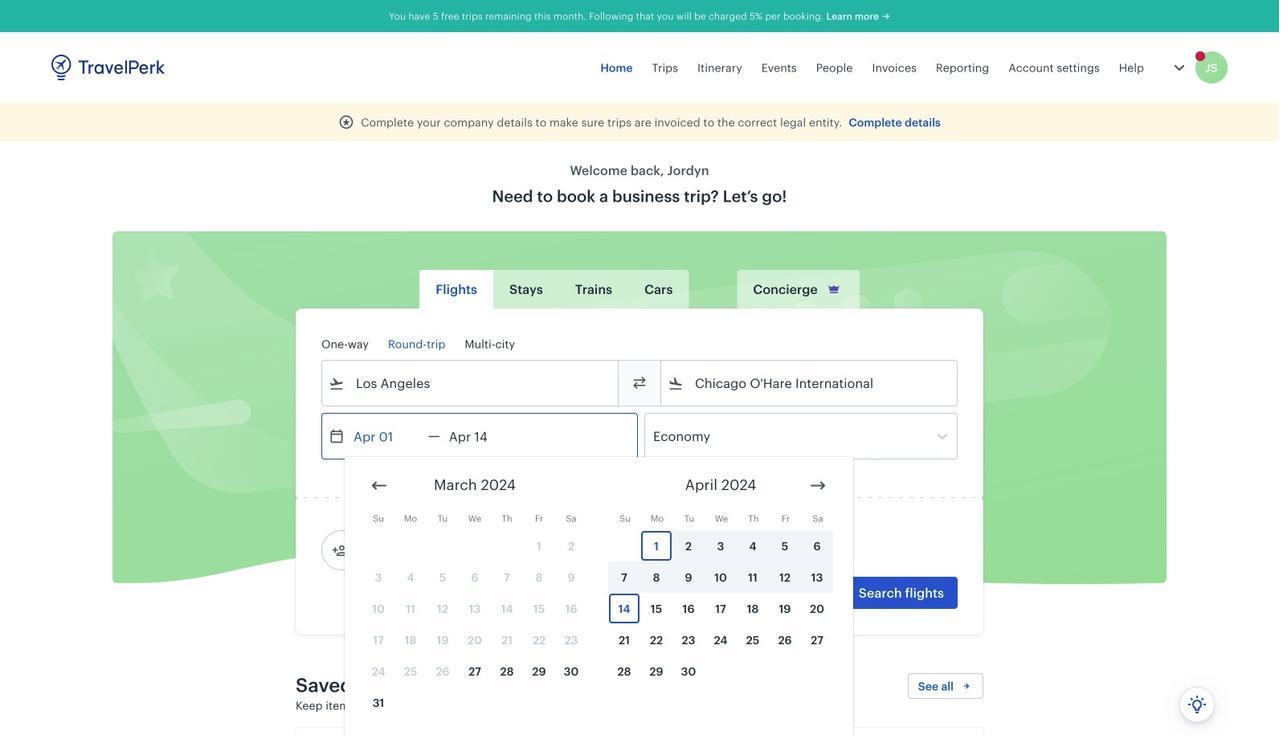 Task type: vqa. For each thing, say whether or not it's contained in the screenshot.
DEPART TEXT BOX
yes



Task type: locate. For each thing, give the bounding box(es) containing it.
move backward to switch to the previous month. image
[[370, 476, 389, 495]]

Return text field
[[440, 414, 524, 459]]

To search field
[[684, 370, 936, 396]]

calendar application
[[345, 457, 1279, 735]]



Task type: describe. For each thing, give the bounding box(es) containing it.
From search field
[[345, 370, 597, 396]]

move forward to switch to the next month. image
[[808, 476, 828, 495]]

Depart text field
[[345, 414, 428, 459]]



